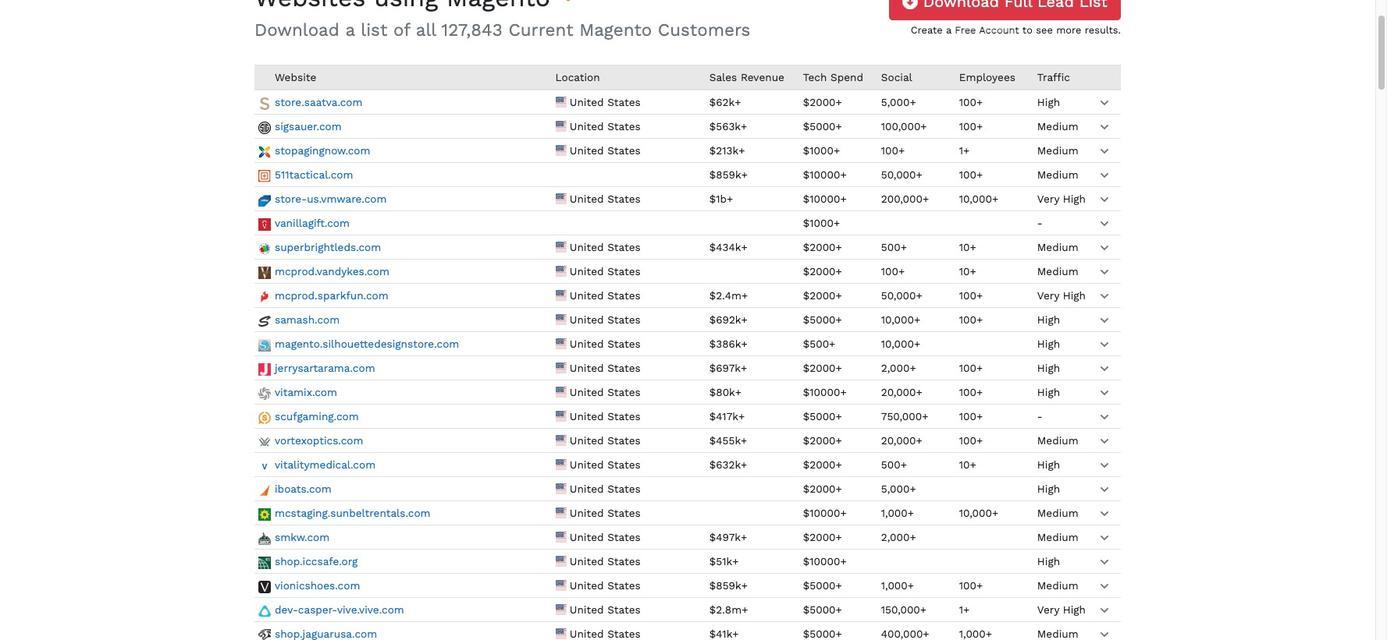 Task type: locate. For each thing, give the bounding box(es) containing it.
3 $5000+ from the top
[[803, 411, 842, 423]]

$692k+
[[709, 314, 748, 326]]

v image
[[258, 218, 271, 231], [258, 267, 271, 279], [258, 460, 271, 473]]

2 20,000+ from the top
[[881, 435, 922, 447]]

17 states from the top
[[607, 532, 641, 544]]

store.saatva.com
[[275, 96, 363, 109]]

1 1+ from the top
[[959, 145, 970, 157]]

3 $2000+ from the top
[[803, 266, 842, 278]]

medium for sigsauer.com
[[1037, 120, 1079, 133]]

states
[[607, 96, 641, 109], [607, 120, 641, 133], [607, 145, 641, 157], [607, 193, 641, 205], [607, 241, 641, 254], [607, 266, 641, 278], [607, 290, 641, 302], [607, 314, 641, 326], [607, 338, 641, 351], [607, 362, 641, 375], [607, 386, 641, 399], [607, 411, 641, 423], [607, 435, 641, 447], [607, 459, 641, 471], [607, 483, 641, 496], [607, 507, 641, 520], [607, 532, 641, 544], [607, 556, 641, 568], [607, 580, 641, 592], [607, 604, 641, 617], [607, 628, 641, 641]]

5 united from the top
[[570, 241, 604, 254]]

v image up i image
[[258, 460, 271, 473]]

$41k+
[[709, 628, 739, 641]]

jerrysartarama.com
[[275, 362, 375, 375]]

1 2,000+ from the top
[[881, 362, 916, 375]]

17 chevron down image from the top
[[1100, 630, 1109, 640]]

united states for $1b+
[[566, 193, 641, 205]]

chevron down image
[[1100, 147, 1109, 156], [1100, 243, 1109, 253], [1100, 437, 1109, 446], [1100, 509, 1109, 519], [1100, 558, 1109, 567], [1100, 606, 1109, 616]]

$632k+
[[709, 459, 747, 471]]

100+ for store.saatva.com
[[959, 96, 983, 109]]

2 vertical spatial very high
[[1037, 604, 1086, 617]]

12 chevron down image from the top
[[1100, 413, 1109, 422]]

20,000+ down 750,000+
[[881, 435, 922, 447]]

1 20,000+ from the top
[[881, 386, 922, 399]]

4 states from the top
[[607, 193, 641, 205]]

website
[[275, 71, 316, 84]]

5 chevron down image from the top
[[1100, 219, 1109, 229]]

more
[[1056, 24, 1081, 36]]

medium for vionicshoes.com
[[1037, 580, 1079, 592]]

of
[[393, 19, 410, 39]]

united for $563k+
[[570, 120, 604, 133]]

mcprod.sparkfun.com
[[275, 290, 388, 302]]

united for $692k+
[[570, 314, 604, 326]]

- for $1000+
[[1037, 217, 1043, 230]]

states for $80k+
[[607, 386, 641, 399]]

8 medium from the top
[[1037, 532, 1079, 544]]

4 v image from the top
[[258, 581, 271, 594]]

magento image
[[559, 0, 578, 2]]

employees
[[959, 71, 1016, 84]]

united states for $80k+
[[566, 386, 641, 399]]

0 vertical spatial 500+
[[881, 241, 907, 254]]

1 vertical spatial j image
[[258, 630, 271, 641]]

14 united from the top
[[570, 459, 604, 471]]

states for $697k+
[[607, 362, 641, 375]]

chevron down image for vionicshoes.com
[[1100, 582, 1109, 591]]

$10000+ for 20,000+
[[803, 386, 847, 399]]

5,000+ up 100,000+
[[881, 96, 916, 109]]

9 united states from the top
[[566, 338, 641, 351]]

2 500+ from the top
[[881, 459, 907, 471]]

$2.4m+
[[709, 290, 748, 302]]

2 very from the top
[[1037, 290, 1059, 302]]

s image for stopagingnow.com
[[258, 146, 271, 158]]

1 states from the top
[[607, 96, 641, 109]]

6 $2000+ from the top
[[803, 435, 842, 447]]

7 medium from the top
[[1037, 507, 1079, 520]]

1 vertical spatial 20,000+
[[881, 435, 922, 447]]

1 vertical spatial 1,000+
[[881, 580, 914, 592]]

united for $497k+
[[570, 532, 604, 544]]

united for $2.8m+
[[570, 604, 604, 617]]

9 $2000+ from the top
[[803, 532, 842, 544]]

download a list of all 127,843 current magento customers
[[254, 19, 750, 39]]

17 united states from the top
[[566, 532, 641, 544]]

1 vertical spatial 500+
[[881, 459, 907, 471]]

3 chevron down image from the top
[[1100, 171, 1109, 180]]

2 $859k+ from the top
[[709, 580, 748, 592]]

0 vertical spatial j image
[[258, 363, 271, 376]]

500+ down 200,000+
[[881, 241, 907, 254]]

100+ for vionicshoes.com
[[959, 580, 983, 592]]

a left list
[[345, 19, 355, 39]]

2 united from the top
[[570, 120, 604, 133]]

20 united from the top
[[570, 604, 604, 617]]

v image for vitamix.com
[[258, 388, 271, 400]]

$563k+
[[709, 120, 747, 133]]

2,000+ for high
[[881, 362, 916, 375]]

$2000+ for $455k+
[[803, 435, 842, 447]]

create a free account to see more results.
[[911, 24, 1121, 36]]

3 chevron down image from the top
[[1100, 437, 1109, 446]]

0 vertical spatial 10+
[[959, 241, 976, 254]]

1 vertical spatial very high
[[1037, 290, 1086, 302]]

4 united from the top
[[570, 193, 604, 205]]

0 vertical spatial 1+
[[959, 145, 970, 157]]

3 united states from the top
[[566, 145, 641, 157]]

$859k+ down $213k+
[[709, 169, 748, 181]]

medium for smkw.com
[[1037, 532, 1079, 544]]

s image for smkw.com
[[258, 533, 271, 545]]

chevron down image for mcprod.vandykes.com
[[1100, 268, 1109, 277]]

750,000+
[[881, 411, 928, 423]]

united states for $213k+
[[566, 145, 641, 157]]

s image for mcprod.sparkfun.com
[[258, 291, 271, 303]]

1 very from the top
[[1037, 193, 1059, 205]]

18 united states from the top
[[566, 556, 641, 568]]

1 10+ from the top
[[959, 241, 976, 254]]

$5000+
[[803, 120, 842, 133], [803, 314, 842, 326], [803, 411, 842, 423], [803, 580, 842, 592], [803, 604, 842, 617], [803, 628, 842, 641]]

2 $2000+ from the top
[[803, 241, 842, 254]]

chevron down image for vanillagift.com
[[1100, 219, 1109, 229]]

chevron down image
[[1100, 98, 1109, 108], [1100, 122, 1109, 132], [1100, 171, 1109, 180], [1100, 195, 1109, 204], [1100, 219, 1109, 229], [1100, 268, 1109, 277], [1100, 292, 1109, 301], [1100, 316, 1109, 325], [1100, 340, 1109, 350], [1100, 364, 1109, 374], [1100, 389, 1109, 398], [1100, 413, 1109, 422], [1100, 461, 1109, 470], [1100, 485, 1109, 495], [1100, 534, 1109, 543], [1100, 582, 1109, 591], [1100, 630, 1109, 640]]

chevron down image for 150,000+
[[1100, 606, 1109, 616]]

10+ for $632k+
[[959, 459, 976, 471]]

5 united states from the top
[[566, 241, 641, 254]]

shop.iccsafe.org
[[275, 556, 358, 568]]

high
[[1037, 96, 1060, 109], [1063, 193, 1086, 205], [1063, 290, 1086, 302], [1037, 314, 1060, 326], [1037, 338, 1060, 351], [1037, 362, 1060, 375], [1037, 386, 1060, 399], [1037, 459, 1060, 471], [1037, 483, 1060, 496], [1037, 556, 1060, 568], [1063, 604, 1086, 617]]

vitamix.com
[[275, 386, 337, 399]]

dev-
[[275, 604, 298, 617]]

1 very high from the top
[[1037, 193, 1086, 205]]

$1000+ for medium
[[803, 145, 840, 157]]

2 vertical spatial v image
[[258, 460, 271, 473]]

1 50,000+ from the top
[[881, 169, 922, 181]]

$213k+
[[709, 145, 745, 157]]

united for $51k+
[[570, 556, 604, 568]]

medium
[[1037, 120, 1079, 133], [1037, 145, 1079, 157], [1037, 169, 1079, 181], [1037, 241, 1079, 254], [1037, 266, 1079, 278], [1037, 435, 1079, 447], [1037, 507, 1079, 520], [1037, 532, 1079, 544], [1037, 580, 1079, 592], [1037, 628, 1079, 641]]

v image left vanillagift.com
[[258, 218, 271, 231]]

0 vertical spatial $859k+
[[709, 169, 748, 181]]

1,000+
[[881, 507, 914, 520], [881, 580, 914, 592], [959, 628, 992, 641]]

0 vertical spatial very
[[1037, 193, 1059, 205]]

$859k+ up $2.8m+
[[709, 580, 748, 592]]

3 very high from the top
[[1037, 604, 1086, 617]]

1 vertical spatial 10+
[[959, 266, 976, 278]]

4 united states from the top
[[566, 193, 641, 205]]

high for shop.iccsafe.org
[[1037, 556, 1060, 568]]

1 vertical spatial $1000+
[[803, 217, 840, 230]]

1 vertical spatial very
[[1037, 290, 1059, 302]]

0 vertical spatial very high
[[1037, 193, 1086, 205]]

1 v image from the top
[[258, 218, 271, 231]]

127,843
[[441, 19, 503, 39]]

16 united states from the top
[[566, 507, 641, 520]]

100+ for vitamix.com
[[959, 386, 983, 399]]

$859k+
[[709, 169, 748, 181], [709, 580, 748, 592]]

400,000+
[[881, 628, 929, 641]]

all
[[416, 19, 436, 39]]

arrow alt circle down image
[[902, 0, 918, 9]]

2,000+ up 150,000+ on the bottom
[[881, 532, 916, 544]]

v image for mcprod.vandykes.com
[[258, 267, 271, 279]]

us.vmware.com
[[307, 193, 387, 205]]

tech
[[803, 71, 827, 84]]

samash.com
[[275, 314, 340, 326]]

10 united states from the top
[[566, 362, 641, 375]]

s image
[[258, 97, 271, 110], [258, 146, 271, 158], [258, 243, 271, 255], [258, 291, 271, 303], [258, 315, 271, 328], [258, 339, 271, 352], [258, 412, 271, 424], [258, 509, 271, 521], [258, 533, 271, 545]]

j image left jerrysartarama.com
[[258, 363, 271, 376]]

$2000+ for $697k+
[[803, 362, 842, 375]]

3 very from the top
[[1037, 604, 1059, 617]]

10 united from the top
[[570, 362, 604, 375]]

1 vertical spatial 5,000+
[[881, 483, 916, 496]]

2 $1000+ from the top
[[803, 217, 840, 230]]

2 vertical spatial very
[[1037, 604, 1059, 617]]

j image left shop.jaguarusa.com at left bottom
[[258, 630, 271, 641]]

1 j image from the top
[[258, 363, 271, 376]]

v image
[[258, 194, 271, 207], [258, 388, 271, 400], [258, 436, 271, 449], [258, 581, 271, 594], [258, 605, 271, 618]]

1 vertical spatial -
[[1037, 411, 1043, 423]]

15 chevron down image from the top
[[1100, 534, 1109, 543]]

1 $859k+ from the top
[[709, 169, 748, 181]]

10 chevron down image from the top
[[1100, 364, 1109, 374]]

2,000+ up 750,000+
[[881, 362, 916, 375]]

4 $10000+ from the top
[[803, 507, 847, 520]]

100+
[[959, 96, 983, 109], [959, 120, 983, 133], [881, 145, 905, 157], [959, 169, 983, 181], [881, 266, 905, 278], [959, 290, 983, 302], [959, 314, 983, 326], [959, 362, 983, 375], [959, 386, 983, 399], [959, 411, 983, 423], [959, 435, 983, 447], [959, 580, 983, 592]]

16 chevron down image from the top
[[1100, 582, 1109, 591]]

20,000+ up 750,000+
[[881, 386, 922, 399]]

2 very high from the top
[[1037, 290, 1086, 302]]

2 2,000+ from the top
[[881, 532, 916, 544]]

0 vertical spatial 50,000+
[[881, 169, 922, 181]]

a left free
[[946, 24, 952, 36]]

v image down i icon
[[258, 581, 271, 594]]

8 united from the top
[[570, 314, 604, 326]]

50,000+ for $10000+
[[881, 169, 922, 181]]

a for create
[[946, 24, 952, 36]]

chevron down image for shop.jaguarusa.com
[[1100, 630, 1109, 640]]

20 united states from the top
[[566, 604, 641, 617]]

high for samash.com
[[1037, 314, 1060, 326]]

100+ for jerrysartarama.com
[[959, 362, 983, 375]]

medium for vortexoptics.com
[[1037, 435, 1079, 447]]

5 s image from the top
[[258, 315, 271, 328]]

united for $697k+
[[570, 362, 604, 375]]

united states for $497k+
[[566, 532, 641, 544]]

6 s image from the top
[[258, 339, 271, 352]]

v image for vanillagift.com
[[258, 218, 271, 231]]

3 $10000+ from the top
[[803, 386, 847, 399]]

2 50,000+ from the top
[[881, 290, 922, 302]]

$1b+
[[709, 193, 733, 205]]

0 horizontal spatial a
[[345, 19, 355, 39]]

14 united states from the top
[[566, 459, 641, 471]]

12 states from the top
[[607, 411, 641, 423]]

a
[[345, 19, 355, 39], [946, 24, 952, 36]]

chevron down image for store-us.vmware.com
[[1100, 195, 1109, 204]]

10+
[[959, 241, 976, 254], [959, 266, 976, 278], [959, 459, 976, 471]]

v image left 'vitamix.com'
[[258, 388, 271, 400]]

j image for jerrysartarama.com
[[258, 363, 271, 376]]

united states for $697k+
[[566, 362, 641, 375]]

casper-
[[298, 604, 337, 617]]

1+ for 100+
[[959, 145, 970, 157]]

2 v image from the top
[[258, 388, 271, 400]]

20,000+
[[881, 386, 922, 399], [881, 435, 922, 447]]

1 vertical spatial 1+
[[959, 604, 970, 617]]

6 chevron down image from the top
[[1100, 268, 1109, 277]]

$10000+
[[803, 169, 847, 181], [803, 193, 847, 205], [803, 386, 847, 399], [803, 507, 847, 520], [803, 556, 847, 568]]

10 medium from the top
[[1037, 628, 1079, 641]]

-
[[1037, 217, 1043, 230], [1037, 411, 1043, 423]]

4 $5000+ from the top
[[803, 580, 842, 592]]

united states
[[566, 96, 641, 109], [566, 120, 641, 133], [566, 145, 641, 157], [566, 193, 641, 205], [566, 241, 641, 254], [566, 266, 641, 278], [566, 290, 641, 302], [566, 314, 641, 326], [566, 338, 641, 351], [566, 362, 641, 375], [566, 386, 641, 399], [566, 411, 641, 423], [566, 435, 641, 447], [566, 459, 641, 471], [566, 483, 641, 496], [566, 507, 641, 520], [566, 532, 641, 544], [566, 556, 641, 568], [566, 580, 641, 592], [566, 604, 641, 617], [566, 628, 641, 641]]

4 chevron down image from the top
[[1100, 195, 1109, 204]]

j image
[[258, 363, 271, 376], [258, 630, 271, 641]]

1 $1000+ from the top
[[803, 145, 840, 157]]

3 v image from the top
[[258, 436, 271, 449]]

vanillagift.com
[[275, 217, 350, 230]]

united states for $632k+
[[566, 459, 641, 471]]

8 $2000+ from the top
[[803, 483, 842, 496]]

9 states from the top
[[607, 338, 641, 351]]

s image for magento.silhouettedesignstore.com
[[258, 339, 271, 352]]

v image left dev-
[[258, 605, 271, 618]]

v image left mcprod.vandykes.com
[[258, 267, 271, 279]]

s image for scufgaming.com
[[258, 412, 271, 424]]

s image for superbrightleds.com
[[258, 243, 271, 255]]

v image for dev-casper-vive.vive.com
[[258, 605, 271, 618]]

3 10+ from the top
[[959, 459, 976, 471]]

21 united states from the top
[[566, 628, 641, 641]]

0 vertical spatial 1,000+
[[881, 507, 914, 520]]

5,000+ for store.saatva.com
[[881, 96, 916, 109]]

v image up i image
[[258, 436, 271, 449]]

4 $2000+ from the top
[[803, 290, 842, 302]]

1 vertical spatial 50,000+
[[881, 290, 922, 302]]

results.
[[1085, 24, 1121, 36]]

5,000+ down 750,000+
[[881, 483, 916, 496]]

united
[[570, 96, 604, 109], [570, 120, 604, 133], [570, 145, 604, 157], [570, 193, 604, 205], [570, 241, 604, 254], [570, 266, 604, 278], [570, 290, 604, 302], [570, 314, 604, 326], [570, 338, 604, 351], [570, 362, 604, 375], [570, 386, 604, 399], [570, 411, 604, 423], [570, 435, 604, 447], [570, 459, 604, 471], [570, 483, 604, 496], [570, 507, 604, 520], [570, 532, 604, 544], [570, 556, 604, 568], [570, 580, 604, 592], [570, 604, 604, 617], [570, 628, 604, 641]]

2 states from the top
[[607, 120, 641, 133]]

vortexoptics.com
[[275, 435, 363, 447]]

1 united states from the top
[[566, 96, 641, 109]]

2 $10000+ from the top
[[803, 193, 847, 205]]

1 vertical spatial $859k+
[[709, 580, 748, 592]]

18 states from the top
[[607, 556, 641, 568]]

10,000+
[[959, 193, 998, 205], [881, 314, 920, 326], [881, 338, 920, 351], [959, 507, 998, 520]]

1+ right 150,000+ on the bottom
[[959, 604, 970, 617]]

2 vertical spatial 10+
[[959, 459, 976, 471]]

3 v image from the top
[[258, 460, 271, 473]]

chevron down image for magento.silhouettedesignstore.com
[[1100, 340, 1109, 350]]

$80k+
[[709, 386, 742, 399]]

see
[[1036, 24, 1053, 36]]

sigsauer.com
[[275, 120, 342, 133]]

v image down 5 icon
[[258, 194, 271, 207]]

7 chevron down image from the top
[[1100, 292, 1109, 301]]

location
[[555, 71, 600, 84]]

6 states from the top
[[607, 266, 641, 278]]

500+
[[881, 241, 907, 254], [881, 459, 907, 471]]

1+
[[959, 145, 970, 157], [959, 604, 970, 617]]

very for 1+
[[1037, 604, 1059, 617]]

500+ down 750,000+
[[881, 459, 907, 471]]

0 vertical spatial 5,000+
[[881, 96, 916, 109]]

4 s image from the top
[[258, 291, 271, 303]]

20 states from the top
[[607, 604, 641, 617]]

$2000+ for $62k+
[[803, 96, 842, 109]]

superbrightleds.com
[[275, 241, 381, 254]]

chevron down image for 500+
[[1100, 243, 1109, 253]]

$2000+ for $2.4m+
[[803, 290, 842, 302]]

13 states from the top
[[607, 435, 641, 447]]

21 united from the top
[[570, 628, 604, 641]]

13 chevron down image from the top
[[1100, 461, 1109, 470]]

5,000+ for iboats.com
[[881, 483, 916, 496]]

very for 10,000+
[[1037, 193, 1059, 205]]

0 vertical spatial v image
[[258, 218, 271, 231]]

9 united from the top
[[570, 338, 604, 351]]

3 medium from the top
[[1037, 169, 1079, 181]]

13 united states from the top
[[566, 435, 641, 447]]

medium for mcstaging.sunbeltrentals.com
[[1037, 507, 1079, 520]]

united states for $434k+
[[566, 241, 641, 254]]

1 $2000+ from the top
[[803, 96, 842, 109]]

0 vertical spatial 2,000+
[[881, 362, 916, 375]]

0 vertical spatial 20,000+
[[881, 386, 922, 399]]

10 states from the top
[[607, 362, 641, 375]]

s image
[[258, 122, 271, 134]]

1 horizontal spatial a
[[946, 24, 952, 36]]

5 medium from the top
[[1037, 266, 1079, 278]]

0 vertical spatial -
[[1037, 217, 1043, 230]]

$1000+
[[803, 145, 840, 157], [803, 217, 840, 230]]

states for $62k+
[[607, 96, 641, 109]]

chevron down image for vitamix.com
[[1100, 389, 1109, 398]]

0 vertical spatial $1000+
[[803, 145, 840, 157]]

store-
[[275, 193, 307, 205]]

5,000+
[[881, 96, 916, 109], [881, 483, 916, 496]]

1 vertical spatial v image
[[258, 267, 271, 279]]

very
[[1037, 193, 1059, 205], [1037, 290, 1059, 302], [1037, 604, 1059, 617]]

united for $62k+
[[570, 96, 604, 109]]

2,000+ for medium
[[881, 532, 916, 544]]

5 v image from the top
[[258, 605, 271, 618]]

5 states from the top
[[607, 241, 641, 254]]

$5000+ for 150,000+
[[803, 604, 842, 617]]

united for $41k+
[[570, 628, 604, 641]]

511tactical.com
[[275, 169, 353, 181]]

states for $692k+
[[607, 314, 641, 326]]

15 united states from the top
[[566, 483, 641, 496]]

15 united from the top
[[570, 483, 604, 496]]

1+ down employees
[[959, 145, 970, 157]]

magento.silhouettedesignstore.com
[[275, 338, 459, 351]]

very high
[[1037, 193, 1086, 205], [1037, 290, 1086, 302], [1037, 604, 1086, 617]]

10+ for $434k+
[[959, 241, 976, 254]]

$5000+ for 750,000+
[[803, 411, 842, 423]]

1 vertical spatial 2,000+
[[881, 532, 916, 544]]

account
[[979, 24, 1019, 36]]

states for $417k+
[[607, 411, 641, 423]]

$2000+
[[803, 96, 842, 109], [803, 241, 842, 254], [803, 266, 842, 278], [803, 290, 842, 302], [803, 362, 842, 375], [803, 435, 842, 447], [803, 459, 842, 471], [803, 483, 842, 496], [803, 532, 842, 544]]

14 states from the top
[[607, 459, 641, 471]]

united for $417k+
[[570, 411, 604, 423]]

shop.jaguarusa.com
[[275, 628, 377, 641]]



Task type: vqa. For each thing, say whether or not it's contained in the screenshot.
bottommost 1,000+
yes



Task type: describe. For each thing, give the bounding box(es) containing it.
states for $213k+
[[607, 145, 641, 157]]

current
[[508, 19, 573, 39]]

s image for samash.com
[[258, 315, 271, 328]]

150,000+
[[881, 604, 927, 617]]

$859k+ for $10000+
[[709, 169, 748, 181]]

united for $632k+
[[570, 459, 604, 471]]

chevron down image for iboats.com
[[1100, 485, 1109, 495]]

mcstaging.sunbeltrentals.com
[[275, 507, 431, 520]]

high for store.saatva.com
[[1037, 96, 1060, 109]]

$62k+
[[709, 96, 741, 109]]

i image
[[258, 484, 271, 497]]

spend
[[831, 71, 863, 84]]

united states for $62k+
[[566, 96, 641, 109]]

very high for 1+
[[1037, 604, 1086, 617]]

united for $434k+
[[570, 241, 604, 254]]

5 image
[[258, 170, 271, 182]]

s image for mcstaging.sunbeltrentals.com
[[258, 509, 271, 521]]

united states for $455k+
[[566, 435, 641, 447]]

united for $2.4m+
[[570, 290, 604, 302]]

dev-casper-vive.vive.com
[[275, 604, 404, 617]]

download
[[254, 19, 339, 39]]

tech spend
[[803, 71, 863, 84]]

vive.vive.com
[[337, 604, 404, 617]]

united states for $2.8m+
[[566, 604, 641, 617]]

15 states from the top
[[607, 483, 641, 496]]

revenue
[[741, 71, 784, 84]]

j image for shop.jaguarusa.com
[[258, 630, 271, 641]]

medium for shop.jaguarusa.com
[[1037, 628, 1079, 641]]

states for $386k+
[[607, 338, 641, 351]]

100+ for mcprod.sparkfun.com
[[959, 290, 983, 302]]

chevron down image for smkw.com
[[1100, 534, 1109, 543]]

v image for vortexoptics.com
[[258, 436, 271, 449]]

- for $5000+
[[1037, 411, 1043, 423]]

vitalitymedical.com
[[275, 459, 376, 471]]

$859k+ for $5000+
[[709, 580, 748, 592]]

$455k+
[[709, 435, 747, 447]]

list
[[361, 19, 387, 39]]

v image for store-us.vmware.com
[[258, 194, 271, 207]]

v image for vitalitymedical.com
[[258, 460, 271, 473]]

$51k+
[[709, 556, 739, 568]]

chevron down image for sigsauer.com
[[1100, 122, 1109, 132]]

$10000+ for 1,000+
[[803, 507, 847, 520]]

magento
[[579, 19, 652, 39]]

social
[[881, 71, 912, 84]]

$697k+
[[709, 362, 747, 375]]

$386k+
[[709, 338, 748, 351]]

$5000+ for 100,000+
[[803, 120, 842, 133]]

sales revenue
[[709, 71, 784, 84]]

united states for $41k+
[[566, 628, 641, 641]]

to
[[1022, 24, 1033, 36]]

$2000+ for $497k+
[[803, 532, 842, 544]]

chevron down image for 100+
[[1100, 147, 1109, 156]]

$2000+ for $632k+
[[803, 459, 842, 471]]

s image for store.saatva.com
[[258, 97, 271, 110]]

united for $1b+
[[570, 193, 604, 205]]

5 $10000+ from the top
[[803, 556, 847, 568]]

100+ for vortexoptics.com
[[959, 435, 983, 447]]

high for jerrysartarama.com
[[1037, 362, 1060, 375]]

100+ for samash.com
[[959, 314, 983, 326]]

$5000+ for 10,000+
[[803, 314, 842, 326]]

chevron down image for 511tactical.com
[[1100, 171, 1109, 180]]

chevron down image for vitalitymedical.com
[[1100, 461, 1109, 470]]

6 united from the top
[[570, 266, 604, 278]]

sales
[[709, 71, 737, 84]]

united states for $51k+
[[566, 556, 641, 568]]

$497k+
[[709, 532, 747, 544]]

1+ for 150,000+
[[959, 604, 970, 617]]

united states for $859k+
[[566, 580, 641, 592]]

united states for $563k+
[[566, 120, 641, 133]]

16 states from the top
[[607, 507, 641, 520]]

200,000+
[[881, 193, 929, 205]]

$2.8m+
[[709, 604, 748, 617]]

chevron down image for mcprod.sparkfun.com
[[1100, 292, 1109, 301]]

5 chevron down image from the top
[[1100, 558, 1109, 567]]

free
[[955, 24, 976, 36]]

create
[[911, 24, 943, 36]]

united for $80k+
[[570, 386, 604, 399]]

$1000+ for -
[[803, 217, 840, 230]]

customers
[[658, 19, 750, 39]]

states for $563k+
[[607, 120, 641, 133]]

mcprod.vandykes.com
[[275, 266, 389, 278]]

500+ for high
[[881, 459, 907, 471]]

united states for $2.4m+
[[566, 290, 641, 302]]

$2000+ for $434k+
[[803, 241, 842, 254]]

a for download
[[345, 19, 355, 39]]

high for magento.silhouettedesignstore.com
[[1037, 338, 1060, 351]]

store-us.vmware.com
[[275, 193, 387, 205]]

$434k+
[[709, 241, 748, 254]]

states for $632k+
[[607, 459, 641, 471]]

stopagingnow.com
[[275, 145, 370, 157]]

v image for vionicshoes.com
[[258, 581, 271, 594]]

16 united from the top
[[570, 507, 604, 520]]

100+ for 511tactical.com
[[959, 169, 983, 181]]

500+ for medium
[[881, 241, 907, 254]]

states for $51k+
[[607, 556, 641, 568]]

united for $455k+
[[570, 435, 604, 447]]

states for $434k+
[[607, 241, 641, 254]]

medium for superbrightleds.com
[[1037, 241, 1079, 254]]

states for $41k+
[[607, 628, 641, 641]]

i image
[[258, 557, 271, 569]]

united for $213k+
[[570, 145, 604, 157]]

smkw.com
[[275, 532, 330, 544]]

100+ for sigsauer.com
[[959, 120, 983, 133]]

united states for $417k+
[[566, 411, 641, 423]]

1,000+ for $10000+
[[881, 507, 914, 520]]

iboats.com
[[275, 483, 332, 496]]

chevron down image for jerrysartarama.com
[[1100, 364, 1109, 374]]

6 united states from the top
[[566, 266, 641, 278]]

traffic
[[1037, 71, 1070, 84]]

vionicshoes.com
[[275, 580, 360, 592]]

united states for $386k+
[[566, 338, 641, 351]]

$500+
[[803, 338, 835, 351]]

$5000+ for 1,000+
[[803, 580, 842, 592]]

$5000+ for 400,000+
[[803, 628, 842, 641]]

2 10+ from the top
[[959, 266, 976, 278]]

$417k+
[[709, 411, 745, 423]]

2 vertical spatial 1,000+
[[959, 628, 992, 641]]

scufgaming.com
[[275, 411, 359, 423]]

high for vitamix.com
[[1037, 386, 1060, 399]]

20,000+ for $10000+
[[881, 386, 922, 399]]

100,000+
[[881, 120, 927, 133]]

$10000+ for 200,000+
[[803, 193, 847, 205]]



